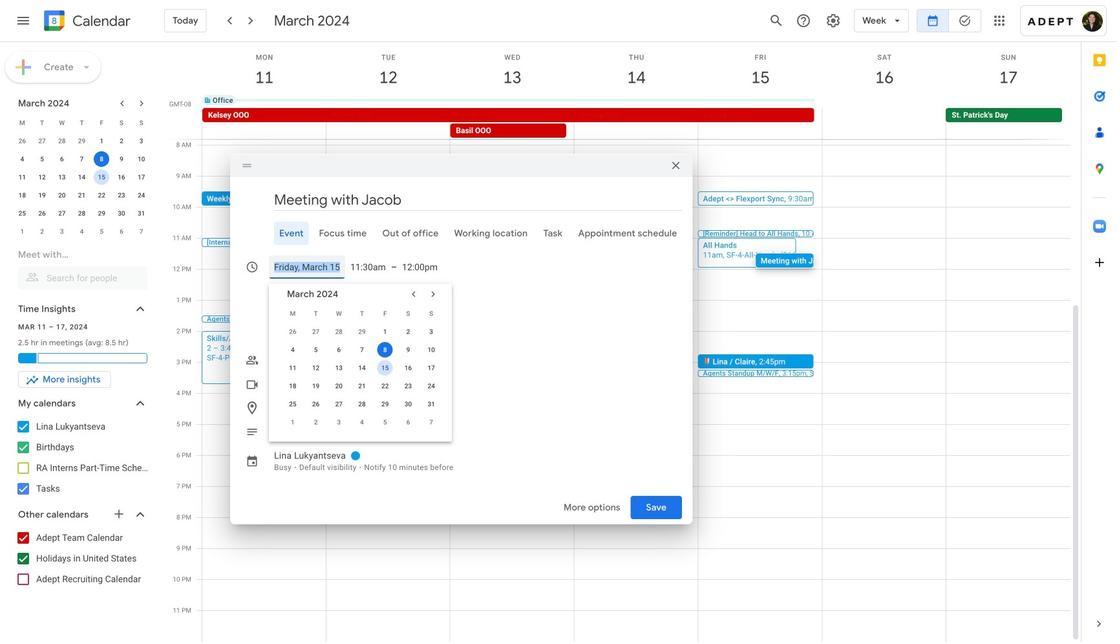 Task type: describe. For each thing, give the bounding box(es) containing it.
24 element for 28 element for '12' element to the top's april 7 element 31 element
[[134, 188, 149, 203]]

9 element for the bottom '12' element 28 element
[[400, 342, 416, 358]]

29 element for 22 element corresponding to 28 element for '12' element to the top's 21 'element'
[[94, 206, 109, 221]]

april 7 element for the bottom '12' element 28 element
[[424, 414, 439, 430]]

Start time text field
[[350, 255, 386, 279]]

15 element for 9 element corresponding to 28 element for '12' element to the top's 2 element's 1 element's 8, today element
[[94, 169, 109, 185]]

5 element for '12' element to the top
[[34, 151, 50, 167]]

april 4 element for the bottom '12' element 28 element
[[354, 414, 370, 430]]

1 vertical spatial march 2024 grid
[[281, 305, 443, 431]]

26 element for 25 element corresponding to 18 element corresponding to the bottom '12' element 11 element
[[308, 396, 324, 412]]

25 element for 18 element related to '12' element to the top's 11 element
[[14, 206, 30, 221]]

1 vertical spatial 12 element
[[308, 360, 324, 376]]

3 element for 9 element corresponding to 28 element for '12' element to the top
[[134, 133, 149, 149]]

april 6 element for april 7 element related to the bottom '12' element 28 element
[[400, 414, 416, 430]]

7 element for 9 element corresponding to the bottom '12' element 28 element 2 element's february 29 element
[[354, 342, 370, 358]]

0 horizontal spatial march 2024 grid
[[12, 114, 151, 241]]

14 element for 28 element for '12' element to the top's 21 'element'
[[74, 169, 90, 185]]

april 4 element for 28 element for '12' element to the top
[[74, 224, 90, 239]]

heading inside calendar element
[[70, 13, 131, 29]]

april 3 element for april 4 element related to the bottom '12' element 28 element
[[331, 414, 347, 430]]

to element
[[391, 262, 397, 272]]

settings menu image
[[826, 13, 841, 28]]

february 26 element for 4 element for '12' element to the top's 11 element
[[14, 133, 30, 149]]

0 vertical spatial 12 element
[[34, 169, 50, 185]]

30 element for april 6 element associated with april 7 element related to the bottom '12' element 28 element
[[400, 396, 416, 412]]

8, today element for 9 element corresponding to 28 element for '12' element to the top's 2 element's 1 element
[[94, 151, 109, 167]]

28 element for '12' element to the top
[[74, 206, 90, 221]]

7 element for february 29 element related to 9 element corresponding to 28 element for '12' element to the top's 2 element
[[74, 151, 90, 167]]

17 element for 24 element corresponding to 28 element for '12' element to the top's april 7 element 31 element
[[134, 169, 149, 185]]

24 element for 31 element associated with april 7 element related to the bottom '12' element 28 element
[[424, 378, 439, 394]]

30 element for april 6 element corresponding to 28 element for '12' element to the top's april 7 element
[[114, 206, 129, 221]]

18 element for '12' element to the top's 11 element
[[14, 188, 30, 203]]

21 element for 28 element for '12' element to the top
[[74, 188, 90, 203]]

20 element for 13 element corresponding to '12' element to the top
[[54, 188, 70, 203]]

16 element for 9 element corresponding to the bottom '12' element 28 element
[[400, 360, 416, 376]]

11 element for '12' element to the top
[[14, 169, 30, 185]]

1 element for 9 element corresponding to the bottom '12' element 28 element 2 element
[[377, 324, 393, 339]]

5 element for the bottom '12' element
[[308, 342, 324, 358]]

27 element for april 4 element related to the bottom '12' element 28 element april 3 'element'
[[331, 396, 347, 412]]

february 29 element for 9 element corresponding to 28 element for '12' element to the top's 2 element
[[74, 133, 90, 149]]

february 27 element for 5 element associated with '12' element to the top
[[34, 133, 50, 149]]

29 element for 22 element corresponding to the bottom '12' element 28 element's 21 'element'
[[377, 396, 393, 412]]

Add title text field
[[274, 190, 682, 209]]

15 element for 1 element corresponding to 9 element corresponding to the bottom '12' element 28 element 2 element's 8, today element
[[377, 360, 393, 376]]

february 26 element for the bottom '12' element 11 element's 4 element
[[285, 324, 301, 339]]

april 2 element for 26 element for 25 element related to 18 element related to '12' element to the top's 11 element
[[34, 224, 50, 239]]

main drawer image
[[16, 13, 31, 28]]

27 element for april 4 element related to 28 element for '12' element to the top april 3 'element'
[[54, 206, 70, 221]]

18 element for the bottom '12' element 11 element
[[285, 378, 301, 394]]

row group for bottom march 2024 grid
[[281, 323, 443, 431]]

10 element for the 17 element corresponding to 24 element corresponding to 28 element for '12' element to the top's april 7 element 31 element
[[134, 151, 149, 167]]

april 6 element for 28 element for '12' element to the top's april 7 element
[[114, 224, 129, 239]]

Start date text field
[[274, 255, 340, 279]]

22 element for 28 element for '12' element to the top's 21 'element'
[[94, 188, 109, 203]]

6 element for the bottom '12' element's 13 element
[[331, 342, 347, 358]]

Search for people to meet text field
[[26, 266, 140, 290]]

3 element for 9 element corresponding to the bottom '12' element 28 element
[[424, 324, 439, 339]]



Task type: vqa. For each thing, say whether or not it's contained in the screenshot.
'9 PM'
no



Task type: locate. For each thing, give the bounding box(es) containing it.
1 vertical spatial 14 element
[[354, 360, 370, 376]]

february 29 element
[[74, 133, 90, 149], [354, 324, 370, 339]]

27 element
[[54, 206, 70, 221], [331, 396, 347, 412]]

15 element
[[94, 169, 109, 185], [377, 360, 393, 376]]

april 5 element for 29 element for 22 element corresponding to 28 element for '12' element to the top's 21 'element'
[[94, 224, 109, 239]]

april 5 element for 29 element related to 22 element corresponding to the bottom '12' element 28 element's 21 'element'
[[377, 414, 393, 430]]

0 horizontal spatial february 27 element
[[34, 133, 50, 149]]

1 horizontal spatial 10 element
[[424, 342, 439, 358]]

april 6 element
[[114, 224, 129, 239], [400, 414, 416, 430]]

april 7 element
[[134, 224, 149, 239], [424, 414, 439, 430]]

1 horizontal spatial 22 element
[[377, 378, 393, 394]]

0 vertical spatial 15 element
[[94, 169, 109, 185]]

25 element for 18 element corresponding to the bottom '12' element 11 element
[[285, 396, 301, 412]]

22 element
[[94, 188, 109, 203], [377, 378, 393, 394]]

0 horizontal spatial april 2 element
[[34, 224, 50, 239]]

row group for the leftmost march 2024 grid
[[12, 132, 151, 241]]

1 vertical spatial 5 element
[[308, 342, 324, 358]]

End time text field
[[402, 255, 438, 279]]

23 element for 16 element related to 9 element corresponding to 28 element for '12' element to the top
[[114, 188, 129, 203]]

30 element
[[114, 206, 129, 221], [400, 396, 416, 412]]

1 vertical spatial 17 element
[[424, 360, 439, 376]]

tab list
[[1082, 42, 1117, 606], [241, 222, 682, 245]]

29 element
[[94, 206, 109, 221], [377, 396, 393, 412]]

1 vertical spatial 3 element
[[424, 324, 439, 339]]

5 element
[[34, 151, 50, 167], [308, 342, 324, 358]]

4 element
[[14, 151, 30, 167], [285, 342, 301, 358]]

0 horizontal spatial 24 element
[[134, 188, 149, 203]]

1 horizontal spatial 21 element
[[354, 378, 370, 394]]

march 2024 grid
[[12, 114, 151, 241], [281, 305, 443, 431]]

april 3 element for april 4 element related to 28 element for '12' element to the top
[[54, 224, 70, 239]]

april 4 element
[[74, 224, 90, 239], [354, 414, 370, 430]]

0 vertical spatial 14 element
[[74, 169, 90, 185]]

1 horizontal spatial 3 element
[[424, 324, 439, 339]]

1 element
[[94, 133, 109, 149], [377, 324, 393, 339]]

1 horizontal spatial tab list
[[1082, 42, 1117, 606]]

0 vertical spatial 27 element
[[54, 206, 70, 221]]

0 vertical spatial 8, today element
[[94, 151, 109, 167]]

3 element
[[134, 133, 149, 149], [424, 324, 439, 339]]

14 element
[[74, 169, 90, 185], [354, 360, 370, 376]]

0 vertical spatial 20 element
[[54, 188, 70, 203]]

0 horizontal spatial 26 element
[[34, 206, 50, 221]]

1 horizontal spatial february 28 element
[[331, 324, 347, 339]]

1 horizontal spatial 23 element
[[400, 378, 416, 394]]

0 vertical spatial april 1 element
[[14, 224, 30, 239]]

april 7 element for 28 element for '12' element to the top
[[134, 224, 149, 239]]

0 vertical spatial 18 element
[[14, 188, 30, 203]]

11 element
[[14, 169, 30, 185], [285, 360, 301, 376]]

heading
[[70, 13, 131, 29]]

1 horizontal spatial 26 element
[[308, 396, 324, 412]]

april 2 element
[[34, 224, 50, 239], [308, 414, 324, 430]]

1 vertical spatial april 7 element
[[424, 414, 439, 430]]

0 vertical spatial 13 element
[[54, 169, 70, 185]]

february 28 element for february 29 element related to 9 element corresponding to 28 element for '12' element to the top's 2 element
[[54, 133, 70, 149]]

10 element
[[134, 151, 149, 167], [424, 342, 439, 358]]

1 horizontal spatial april 4 element
[[354, 414, 370, 430]]

0 vertical spatial 26 element
[[34, 206, 50, 221]]

0 horizontal spatial tab list
[[241, 222, 682, 245]]

0 vertical spatial march 2024 grid
[[12, 114, 151, 241]]

0 vertical spatial february 28 element
[[54, 133, 70, 149]]

april 3 element
[[54, 224, 70, 239], [331, 414, 347, 430]]

0 vertical spatial 11 element
[[14, 169, 30, 185]]

1 vertical spatial 7 element
[[354, 342, 370, 358]]

0 vertical spatial row group
[[12, 132, 151, 241]]

april 1 element for 25 element corresponding to 18 element corresponding to the bottom '12' element 11 element
[[285, 414, 301, 430]]

april 2 element for 26 element corresponding to 25 element corresponding to 18 element corresponding to the bottom '12' element 11 element
[[308, 414, 324, 430]]

21 element
[[74, 188, 90, 203], [354, 378, 370, 394]]

2 element
[[114, 133, 129, 149], [400, 324, 416, 339]]

1 vertical spatial 2 element
[[400, 324, 416, 339]]

april 1 element for 25 element related to 18 element related to '12' element to the top's 11 element
[[14, 224, 30, 239]]

0 horizontal spatial 29 element
[[94, 206, 109, 221]]

23 element for 9 element corresponding to the bottom '12' element 28 element's 16 element
[[400, 378, 416, 394]]

1 vertical spatial 22 element
[[377, 378, 393, 394]]

add other calendars image
[[113, 508, 125, 520]]

1 vertical spatial 31 element
[[424, 396, 439, 412]]

26 element for 25 element related to 18 element related to '12' element to the top's 11 element
[[34, 206, 50, 221]]

february 27 element
[[34, 133, 50, 149], [308, 324, 324, 339]]

1 element for 9 element corresponding to 28 element for '12' element to the top's 2 element
[[94, 133, 109, 149]]

april 1 element
[[14, 224, 30, 239], [285, 414, 301, 430]]

11 element for the bottom '12' element
[[285, 360, 301, 376]]

0 horizontal spatial 11 element
[[14, 169, 30, 185]]

4 element for '12' element to the top's 11 element
[[14, 151, 30, 167]]

1 horizontal spatial march 2024 grid
[[281, 305, 443, 431]]

19 element for the bottom '12' element
[[308, 378, 324, 394]]

1 vertical spatial february 26 element
[[285, 324, 301, 339]]

0 vertical spatial 1 element
[[94, 133, 109, 149]]

0 vertical spatial 30 element
[[114, 206, 129, 221]]

4 element for the bottom '12' element 11 element
[[285, 342, 301, 358]]

1 horizontal spatial 11 element
[[285, 360, 301, 376]]

1 horizontal spatial 4 element
[[285, 342, 301, 358]]

1 vertical spatial 19 element
[[308, 378, 324, 394]]

1 horizontal spatial 15 element
[[377, 360, 393, 376]]

0 horizontal spatial 15 element
[[94, 169, 109, 185]]

1 vertical spatial 9 element
[[400, 342, 416, 358]]

1 horizontal spatial april 6 element
[[400, 414, 416, 430]]

20 element for the bottom '12' element's 13 element
[[331, 378, 347, 394]]

1 horizontal spatial 13 element
[[331, 360, 347, 376]]

1 horizontal spatial 29 element
[[377, 396, 393, 412]]

6 element for 13 element corresponding to '12' element to the top
[[54, 151, 70, 167]]

31 element for april 7 element related to the bottom '12' element 28 element
[[424, 396, 439, 412]]

1 horizontal spatial 8, today element
[[377, 342, 393, 358]]

0 vertical spatial 7 element
[[74, 151, 90, 167]]

1 vertical spatial 23 element
[[400, 378, 416, 394]]

my calendars list
[[3, 416, 160, 499]]

13 element for the bottom '12' element
[[331, 360, 347, 376]]

0 vertical spatial 4 element
[[14, 151, 30, 167]]

0 horizontal spatial 31 element
[[134, 206, 149, 221]]

calendar element
[[41, 8, 131, 36]]

17 element for 24 element for 31 element associated with april 7 element related to the bottom '12' element 28 element
[[424, 360, 439, 376]]

31 element
[[134, 206, 149, 221], [424, 396, 439, 412]]

31 element for 28 element for '12' element to the top's april 7 element
[[134, 206, 149, 221]]

row
[[197, 85, 1081, 116], [197, 108, 1081, 139], [12, 114, 151, 132], [12, 132, 151, 150], [12, 150, 151, 168], [12, 168, 151, 186], [12, 186, 151, 204], [12, 204, 151, 222], [12, 222, 151, 241], [281, 305, 443, 323], [281, 323, 443, 341], [281, 341, 443, 359], [281, 359, 443, 377], [281, 377, 443, 395], [281, 395, 443, 413], [281, 413, 443, 431]]

7 element
[[74, 151, 90, 167], [354, 342, 370, 358]]

25 element
[[14, 206, 30, 221], [285, 396, 301, 412]]

8, today element
[[94, 151, 109, 167], [377, 342, 393, 358]]

1 vertical spatial april 2 element
[[308, 414, 324, 430]]

0 vertical spatial 25 element
[[14, 206, 30, 221]]

13 element for '12' element to the top
[[54, 169, 70, 185]]

february 26 element
[[14, 133, 30, 149], [285, 324, 301, 339]]

0 horizontal spatial april 7 element
[[134, 224, 149, 239]]

0 horizontal spatial 19 element
[[34, 188, 50, 203]]

6 element
[[54, 151, 70, 167], [331, 342, 347, 358]]

19 element
[[34, 188, 50, 203], [308, 378, 324, 394]]

0 vertical spatial 23 element
[[114, 188, 129, 203]]

19 element for '12' element to the top
[[34, 188, 50, 203]]

0 vertical spatial april 7 element
[[134, 224, 149, 239]]

grid
[[166, 42, 1081, 642]]

1 horizontal spatial 1 element
[[377, 324, 393, 339]]

cell
[[326, 95, 450, 105], [450, 95, 575, 105], [575, 95, 699, 105], [699, 95, 823, 105], [823, 95, 947, 105], [947, 95, 1071, 105], [326, 108, 450, 139], [574, 108, 698, 139], [698, 108, 822, 139], [822, 108, 946, 139], [92, 150, 112, 168], [92, 168, 112, 186], [374, 341, 397, 359], [374, 359, 397, 377]]

1 horizontal spatial april 5 element
[[377, 414, 393, 430]]

None search field
[[0, 243, 160, 290]]

26 element
[[34, 206, 50, 221], [308, 396, 324, 412]]

1 horizontal spatial 6 element
[[331, 342, 347, 358]]

0 vertical spatial 3 element
[[134, 133, 149, 149]]

0 vertical spatial 28 element
[[74, 206, 90, 221]]

0 horizontal spatial 2 element
[[114, 133, 129, 149]]

0 horizontal spatial april 6 element
[[114, 224, 129, 239]]

0 horizontal spatial 20 element
[[54, 188, 70, 203]]

1 vertical spatial february 27 element
[[308, 324, 324, 339]]

2 element for 9 element corresponding to 28 element for '12' element to the top
[[114, 133, 129, 149]]

28 element for the bottom '12' element
[[354, 396, 370, 412]]

1 vertical spatial april 5 element
[[377, 414, 393, 430]]

16 element
[[114, 169, 129, 185], [400, 360, 416, 376]]

2 element for 9 element corresponding to the bottom '12' element 28 element
[[400, 324, 416, 339]]

13 element
[[54, 169, 70, 185], [331, 360, 347, 376]]

april 5 element
[[94, 224, 109, 239], [377, 414, 393, 430]]

0 vertical spatial 6 element
[[54, 151, 70, 167]]

february 28 element for 9 element corresponding to the bottom '12' element 28 element 2 element's february 29 element
[[331, 324, 347, 339]]

1 horizontal spatial april 1 element
[[285, 414, 301, 430]]

row group
[[12, 132, 151, 241], [281, 323, 443, 431]]

9 element for 28 element for '12' element to the top
[[114, 151, 129, 167]]

0 horizontal spatial april 1 element
[[14, 224, 30, 239]]

14 element for the bottom '12' element 28 element's 21 'element'
[[354, 360, 370, 376]]

0 horizontal spatial 17 element
[[134, 169, 149, 185]]

1 vertical spatial 30 element
[[400, 396, 416, 412]]

23 element
[[114, 188, 129, 203], [400, 378, 416, 394]]

17 element
[[134, 169, 149, 185], [424, 360, 439, 376]]

28 element
[[74, 206, 90, 221], [354, 396, 370, 412]]

0 vertical spatial 22 element
[[94, 188, 109, 203]]

1 horizontal spatial february 26 element
[[285, 324, 301, 339]]

1 vertical spatial 10 element
[[424, 342, 439, 358]]

0 vertical spatial 2 element
[[114, 133, 129, 149]]

16 element for 9 element corresponding to 28 element for '12' element to the top
[[114, 169, 129, 185]]

1 horizontal spatial 31 element
[[424, 396, 439, 412]]

0 horizontal spatial 22 element
[[94, 188, 109, 203]]

1 horizontal spatial april 7 element
[[424, 414, 439, 430]]

1 horizontal spatial 9 element
[[400, 342, 416, 358]]

0 horizontal spatial april 5 element
[[94, 224, 109, 239]]

february 27 element for 5 element corresponding to the bottom '12' element
[[308, 324, 324, 339]]

1 vertical spatial february 28 element
[[331, 324, 347, 339]]

21 element for the bottom '12' element 28 element
[[354, 378, 370, 394]]

other calendars list
[[3, 528, 160, 590]]

0 vertical spatial february 26 element
[[14, 133, 30, 149]]

10 element for 24 element for 31 element associated with april 7 element related to the bottom '12' element 28 element the 17 element
[[424, 342, 439, 358]]

1 vertical spatial 26 element
[[308, 396, 324, 412]]

24 element
[[134, 188, 149, 203], [424, 378, 439, 394]]

0 horizontal spatial 16 element
[[114, 169, 129, 185]]

9 element
[[114, 151, 129, 167], [400, 342, 416, 358]]

22 element for the bottom '12' element 28 element's 21 'element'
[[377, 378, 393, 394]]

0 vertical spatial 9 element
[[114, 151, 129, 167]]

18 element
[[14, 188, 30, 203], [285, 378, 301, 394]]

0 horizontal spatial 4 element
[[14, 151, 30, 167]]

12 element
[[34, 169, 50, 185], [308, 360, 324, 376]]

20 element
[[54, 188, 70, 203], [331, 378, 347, 394]]

0 horizontal spatial 14 element
[[74, 169, 90, 185]]

0 horizontal spatial 23 element
[[114, 188, 129, 203]]

0 horizontal spatial 5 element
[[34, 151, 50, 167]]

0 horizontal spatial 12 element
[[34, 169, 50, 185]]

8, today element for 1 element corresponding to 9 element corresponding to the bottom '12' element 28 element 2 element
[[377, 342, 393, 358]]

february 28 element
[[54, 133, 70, 149], [331, 324, 347, 339]]

0 horizontal spatial april 3 element
[[54, 224, 70, 239]]

february 29 element for 9 element corresponding to the bottom '12' element 28 element 2 element
[[354, 324, 370, 339]]

1 vertical spatial 13 element
[[331, 360, 347, 376]]

1 vertical spatial 27 element
[[331, 396, 347, 412]]



